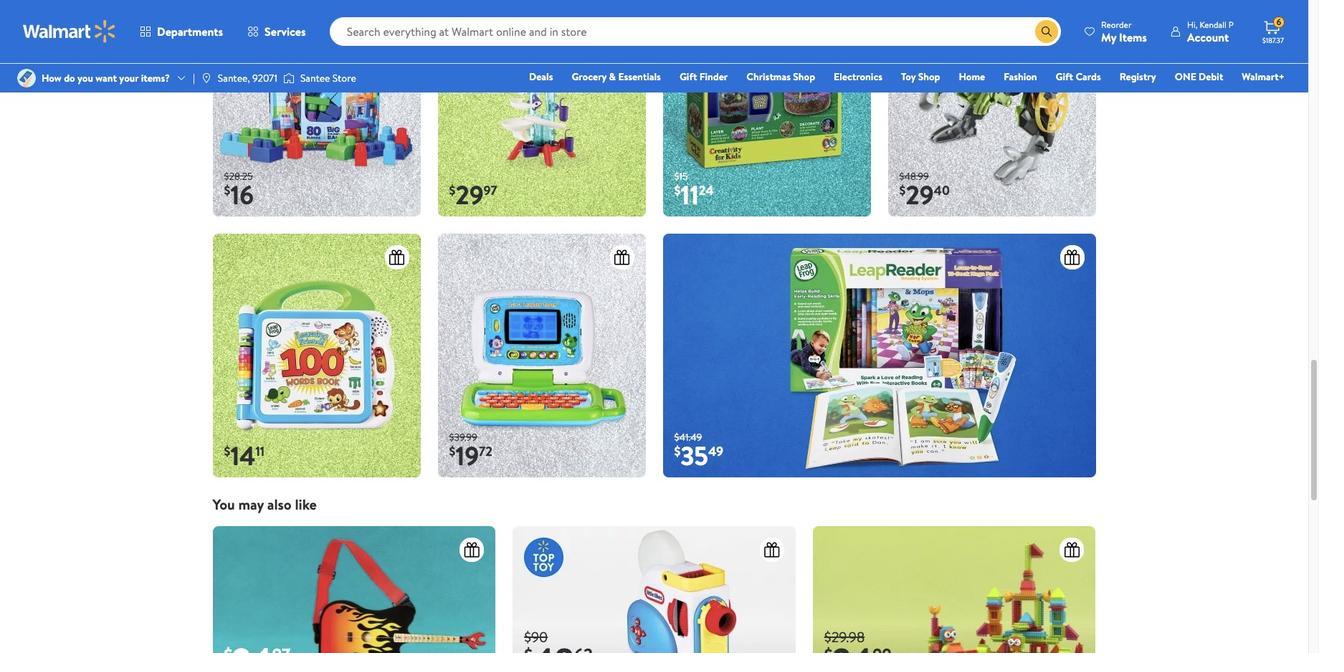 Task type: locate. For each thing, give the bounding box(es) containing it.
$41.49
[[674, 430, 702, 444]]

 image
[[283, 71, 295, 85], [201, 72, 212, 84]]

thames & kosmos gumball machine maker super stunts and tricks science stem toy, children 6-12+ image
[[438, 0, 646, 217]]

gift finder link
[[673, 69, 734, 85]]

1 shop from the left
[[793, 70, 815, 84]]

kendall
[[1200, 18, 1227, 30]]

christmas
[[747, 70, 791, 84]]

1 horizontal spatial gift
[[1056, 70, 1073, 84]]

shop right toy
[[918, 70, 940, 84]]

$ inside $15 $ 11 24
[[674, 182, 681, 200]]

shop inside christmas shop link
[[793, 70, 815, 84]]

0 horizontal spatial 11
[[256, 443, 265, 460]]

santee
[[300, 71, 330, 85]]

 image right |
[[201, 72, 212, 84]]

$ for 19
[[449, 443, 456, 460]]

29 inside $48.99 $ 29 40
[[906, 177, 934, 213]]

0 horizontal spatial  image
[[201, 72, 212, 84]]

$ inside $39.99 $ 19 72
[[449, 443, 456, 460]]

$ inside $48.99 $ 29 40
[[899, 182, 906, 200]]

gift left cards
[[1056, 70, 1073, 84]]

$90 link
[[513, 526, 796, 653]]

leapfrog 2-in-1 leaptop touch, toddler toy laptop learning system, teaches letters, numbers image
[[438, 234, 646, 478]]

11 inside $15 $ 11 24
[[681, 177, 699, 213]]

leapfrog leapreader learn-to-read 10-book mega pack, stylus included, reading toy for kids image
[[663, 234, 1096, 478]]

 image for santee, 92071
[[201, 72, 212, 84]]

home
[[959, 70, 985, 84]]

electronics link
[[827, 69, 889, 85]]

1 vertical spatial 11
[[256, 443, 265, 460]]

1 gift from the left
[[680, 70, 697, 84]]

11 for $
[[681, 177, 699, 213]]

how do you want your items?
[[42, 71, 170, 85]]

2 shop from the left
[[918, 70, 940, 84]]

gift
[[680, 70, 697, 84], [1056, 70, 1073, 84]]

$29.98
[[824, 627, 865, 647]]

 image for santee store
[[283, 71, 295, 85]]

$28.25 $ 16
[[224, 169, 254, 213]]

2 29 from the left
[[906, 177, 934, 213]]

departments
[[157, 24, 223, 39]]

$15 $ 11 24
[[674, 169, 714, 213]]

walmart image
[[23, 20, 116, 43]]

like
[[295, 495, 317, 514]]

92071
[[252, 71, 277, 85]]

14
[[230, 438, 256, 474]]

reorder my items
[[1101, 18, 1147, 45]]

vtech® switch & go® velociraptor jet to dino with launching propellers, play vehicle image
[[888, 0, 1096, 217]]

want
[[96, 71, 117, 85]]

0 horizontal spatial gift
[[680, 70, 697, 84]]

49
[[708, 443, 723, 460]]

electronics
[[834, 70, 883, 84]]

Walmart Site-Wide search field
[[330, 17, 1061, 46]]

creativity for kids grow n' glow terrarium – child craft activity for boys and girls image
[[663, 0, 871, 217]]

11 inside $ 14 11
[[256, 443, 265, 460]]

$ inside $41.49 $ 35 49
[[674, 443, 681, 460]]

16
[[230, 177, 254, 213]]

$39.99
[[449, 430, 477, 444]]

toy shop link
[[895, 69, 947, 85]]

 image
[[17, 69, 36, 87]]

fashion
[[1004, 70, 1037, 84]]

santee, 92071
[[218, 71, 277, 85]]

shop right christmas
[[793, 70, 815, 84]]

 image right 92071
[[283, 71, 295, 85]]

toy shop
[[901, 70, 940, 84]]

0 horizontal spatial 29
[[456, 177, 484, 213]]

35
[[681, 438, 708, 474]]

departments button
[[128, 14, 235, 49]]

6
[[1277, 16, 1281, 28]]

2 gift from the left
[[1056, 70, 1073, 84]]

tinkertar 1-string wood guitar created for beginners, electric guitar design by buffalo games image
[[213, 526, 496, 653]]

29
[[456, 177, 484, 213], [906, 177, 934, 213]]

$ 14 11
[[224, 438, 265, 474]]

$ inside $28.25 $ 16
[[224, 182, 230, 200]]

search icon image
[[1041, 26, 1053, 37]]

shop inside toy shop link
[[918, 70, 940, 84]]

11
[[681, 177, 699, 213], [256, 443, 265, 460]]

you may also like
[[213, 495, 317, 514]]

santee,
[[218, 71, 250, 85]]

0 vertical spatial 11
[[681, 177, 699, 213]]

one debit link
[[1168, 69, 1230, 85]]

registry link
[[1113, 69, 1163, 85]]

0 horizontal spatial shop
[[793, 70, 815, 84]]

hi,
[[1187, 18, 1198, 30]]

shop
[[793, 70, 815, 84], [918, 70, 940, 84]]

gift left finder
[[680, 70, 697, 84]]

gift inside 'link'
[[680, 70, 697, 84]]

$
[[224, 182, 230, 200], [449, 182, 456, 200], [674, 182, 681, 200], [899, 182, 906, 200], [224, 443, 230, 460], [449, 443, 456, 460], [674, 443, 681, 460]]

1 horizontal spatial  image
[[283, 71, 295, 85]]

1 horizontal spatial 11
[[681, 177, 699, 213]]

gift finder
[[680, 70, 728, 84]]

1 horizontal spatial 29
[[906, 177, 934, 213]]

my
[[1101, 29, 1116, 45]]

1 horizontal spatial shop
[[918, 70, 940, 84]]

items?
[[141, 71, 170, 85]]

cards
[[1076, 70, 1101, 84]]

your
[[119, 71, 139, 85]]



Task type: describe. For each thing, give the bounding box(es) containing it.
walmart+ link
[[1236, 69, 1291, 85]]

store
[[333, 71, 356, 85]]

walmart+
[[1242, 70, 1285, 84]]

$90
[[524, 627, 548, 647]]

you
[[213, 495, 235, 514]]

mega bloks fisher-price toy blocks blue big building bag with storage (80 pieces) for toddler image
[[213, 0, 420, 217]]

reorder
[[1101, 18, 1132, 30]]

1 29 from the left
[[456, 177, 484, 213]]

shop for christmas shop
[[793, 70, 815, 84]]

toy
[[901, 70, 916, 84]]

grocery & essentials link
[[565, 69, 667, 85]]

home link
[[952, 69, 992, 85]]

shop for toy shop
[[918, 70, 940, 84]]

19
[[456, 438, 479, 474]]

$41.49 $ 35 49
[[674, 430, 723, 474]]

$28.25
[[224, 169, 253, 183]]

items
[[1119, 29, 1147, 45]]

essentials
[[618, 70, 661, 84]]

$ for 29
[[899, 182, 906, 200]]

account
[[1187, 29, 1229, 45]]

grocery & essentials
[[572, 70, 661, 84]]

gift for gift cards
[[1056, 70, 1073, 84]]

do
[[64, 71, 75, 85]]

97
[[484, 182, 497, 200]]

$ inside $ 14 11
[[224, 443, 230, 460]]

fashion link
[[997, 69, 1044, 85]]

debit
[[1199, 70, 1223, 84]]

gift cards link
[[1049, 69, 1108, 85]]

$ inside $ 29 97
[[449, 182, 456, 200]]

leapfrog learning friends 100 words bilingual electronic book for toddlers, teaches words, spanish image
[[213, 234, 420, 478]]

$ 29 97
[[449, 177, 497, 213]]

finder
[[700, 70, 728, 84]]

24
[[699, 182, 714, 200]]

stem building toys, contixo st5 144 pcs bristle shape 3d tiles set construction learning stacking educational block, creativity beyond imagination, inspirational, recreational toy for kids ages 3-8 image
[[813, 526, 1096, 653]]

$ for 11
[[674, 182, 681, 200]]

|
[[193, 71, 195, 85]]

&
[[609, 70, 616, 84]]

deals
[[529, 70, 553, 84]]

santee store
[[300, 71, 356, 85]]

services button
[[235, 14, 318, 49]]

one
[[1175, 70, 1196, 84]]

one debit
[[1175, 70, 1223, 84]]

11 for 14
[[256, 443, 265, 460]]

hi, kendall p account
[[1187, 18, 1234, 45]]

$39.99 $ 19 72
[[449, 430, 492, 474]]

$ for 16
[[224, 182, 230, 200]]

gift cards
[[1056, 70, 1101, 84]]

christmas shop link
[[740, 69, 822, 85]]

$ for 35
[[674, 443, 681, 460]]

$48.99 $ 29 40
[[899, 169, 950, 213]]

also
[[267, 495, 292, 514]]

christmas shop
[[747, 70, 815, 84]]

deals link
[[523, 69, 560, 85]]

Search search field
[[330, 17, 1061, 46]]

registry
[[1120, 70, 1156, 84]]

gift for gift finder
[[680, 70, 697, 84]]

$15
[[674, 169, 688, 183]]

little tikes story dream machine starter set, for toddlers and kids girls boys ages 3+ years image
[[513, 526, 796, 653]]

services
[[265, 24, 306, 39]]

$48.99
[[899, 169, 929, 183]]

$187.37
[[1263, 35, 1284, 45]]

how
[[42, 71, 62, 85]]

grocery
[[572, 70, 607, 84]]

72
[[479, 443, 492, 460]]

$29.98 link
[[813, 526, 1096, 653]]

you
[[77, 71, 93, 85]]

p
[[1229, 18, 1234, 30]]

6 $187.37
[[1263, 16, 1284, 45]]

may
[[238, 495, 264, 514]]

40
[[934, 182, 950, 200]]



Task type: vqa. For each thing, say whether or not it's contained in the screenshot.
'Balloons'
no



